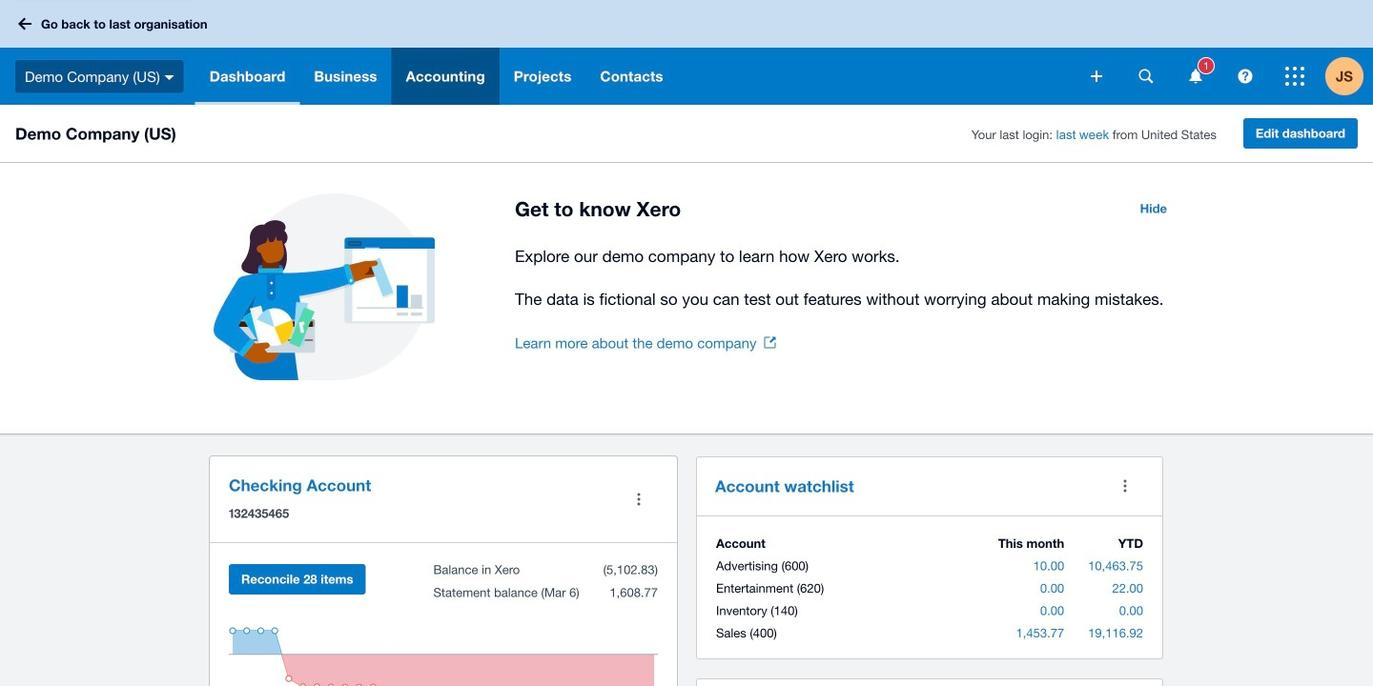 Task type: vqa. For each thing, say whether or not it's contained in the screenshot.
the left cash
no



Task type: locate. For each thing, give the bounding box(es) containing it.
svg image
[[1286, 67, 1305, 86], [1139, 69, 1153, 83], [1190, 69, 1202, 83], [1091, 71, 1102, 82], [165, 75, 174, 80]]

svg image
[[18, 18, 31, 30], [1238, 69, 1253, 83]]

banner
[[0, 0, 1373, 105]]

1 horizontal spatial svg image
[[1238, 69, 1253, 83]]

intro banner body element
[[515, 243, 1179, 313]]

0 horizontal spatial svg image
[[18, 18, 31, 30]]

manage menu toggle image
[[620, 481, 658, 519]]

0 vertical spatial svg image
[[18, 18, 31, 30]]



Task type: describe. For each thing, give the bounding box(es) containing it.
1 vertical spatial svg image
[[1238, 69, 1253, 83]]



